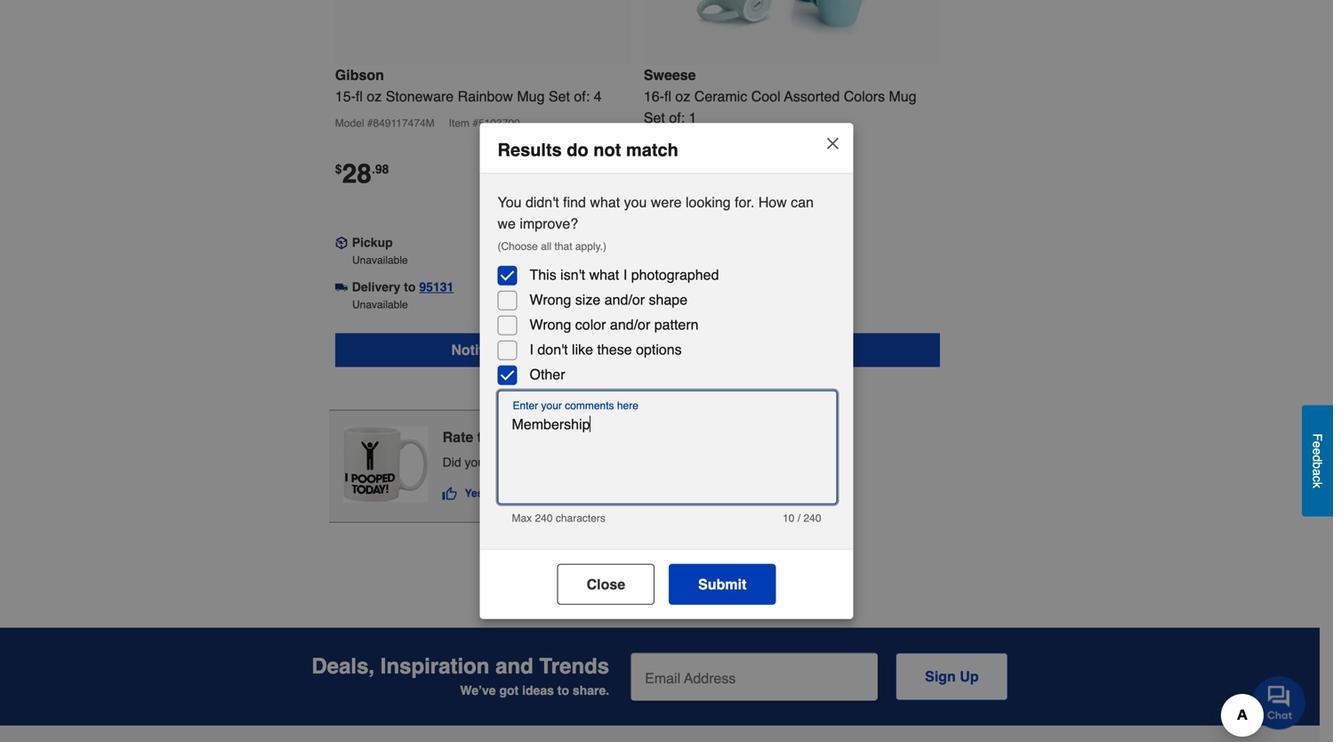 Task type: locate. For each thing, give the bounding box(es) containing it.
1 horizontal spatial oz
[[676, 88, 691, 105]]

$ for 28
[[335, 162, 342, 176]]

how
[[759, 194, 787, 210]]

1 horizontal spatial model
[[644, 138, 673, 151]]

849117474m
[[373, 117, 435, 130]]

fl down gibson
[[356, 88, 363, 105]]

cool
[[752, 88, 781, 105]]

95131
[[419, 280, 454, 294]]

# inside model # button
[[676, 138, 682, 151]]

to right 'ideas'
[[558, 683, 569, 698]]

1 horizontal spatial i
[[624, 266, 627, 283]]

1 oz from the left
[[367, 88, 382, 105]]

2 $ from the left
[[644, 162, 651, 176]]

wrong for wrong size and/or shape
[[530, 291, 572, 308]]

delivery for delivery to 95131
[[352, 280, 401, 294]]

1 vertical spatial looking
[[596, 455, 635, 469]]

what for you
[[512, 455, 538, 469]]

e up the d
[[1311, 441, 1325, 448]]

0 horizontal spatial model
[[335, 117, 364, 130]]

0 horizontal spatial #
[[367, 117, 373, 130]]

results
[[519, 429, 565, 445]]

.98 inside $ 28 .98
[[372, 162, 389, 176]]

delivery inside delivery to unavailable
[[661, 280, 709, 294]]

oz down gibson
[[367, 88, 382, 105]]

e
[[1311, 441, 1325, 448], [1311, 448, 1325, 455]]

28
[[342, 158, 372, 189]]

34
[[651, 158, 681, 189]]

2 fl from the left
[[665, 88, 672, 105]]

1 delivery from the left
[[352, 280, 401, 294]]

what up apply.)
[[590, 194, 620, 210]]

1 vertical spatial and/or
[[610, 316, 651, 333]]

1 horizontal spatial 240
[[804, 512, 822, 524]]

$ down model # 849117474m
[[335, 162, 342, 176]]

model inside button
[[644, 138, 673, 151]]

$ down match on the top of the page
[[644, 162, 651, 176]]

sign
[[925, 668, 956, 685]]

max
[[512, 512, 532, 524]]

unavailable
[[352, 254, 408, 267], [352, 299, 408, 311], [661, 299, 717, 311]]

0 vertical spatial wrong
[[530, 291, 572, 308]]

sign up form
[[631, 653, 1009, 703]]

notify me button
[[335, 333, 632, 367]]

of:
[[574, 88, 590, 105], [669, 110, 685, 126]]

fl inside gibson 15-fl oz stoneware rainbow mug set of: 4
[[356, 88, 363, 105]]

what up wrong size and/or shape on the top of page
[[590, 266, 620, 283]]

oz inside gibson 15-fl oz stoneware rainbow mug set of: 4
[[367, 88, 382, 105]]

fl inside sweese 16-fl oz ceramic cool assorted colors mug set of: 1
[[665, 88, 672, 105]]

0 horizontal spatial of:
[[574, 88, 590, 105]]

1 horizontal spatial $
[[644, 162, 651, 176]]

these inside visual search feedback element
[[478, 429, 515, 445]]

1 .98 from the left
[[372, 162, 389, 176]]

submit button
[[669, 564, 776, 605]]

1 horizontal spatial you
[[542, 455, 562, 469]]

/
[[798, 512, 801, 524]]

wrong down this
[[530, 291, 572, 308]]

were for for?
[[565, 455, 592, 469]]

$
[[335, 162, 342, 176], [644, 162, 651, 176]]

1 horizontal spatial were
[[651, 194, 682, 210]]

unavailable down pickup
[[352, 254, 408, 267]]

of: left 4
[[574, 88, 590, 105]]

pattern
[[655, 316, 699, 333]]

what inside visual search feedback element
[[512, 455, 538, 469]]

colors
[[844, 88, 885, 105]]

comments
[[565, 399, 614, 412]]

what for didn't
[[590, 194, 620, 210]]

0 vertical spatial and/or
[[605, 291, 645, 308]]

1 vertical spatial find
[[488, 455, 509, 469]]

1 vertical spatial #
[[676, 138, 682, 151]]

0 vertical spatial were
[[651, 194, 682, 210]]

0 vertical spatial #
[[367, 117, 373, 130]]

don't
[[538, 341, 568, 357]]

looking
[[686, 194, 731, 210], [596, 455, 635, 469]]

oz inside sweese 16-fl oz ceramic cool assorted colors mug set of: 1
[[676, 88, 691, 105]]

1 horizontal spatial .98
[[681, 162, 698, 176]]

looking left for.
[[686, 194, 731, 210]]

results
[[498, 139, 562, 160]]

0 vertical spatial model
[[335, 117, 364, 130]]

here
[[617, 399, 639, 412]]

1 wrong from the top
[[530, 291, 572, 308]]

.98 inside $ 34 .98
[[681, 162, 698, 176]]

actual price $28.98 element
[[335, 158, 389, 189]]

to right shape
[[713, 280, 725, 294]]

sign up
[[925, 668, 979, 685]]

1 vertical spatial of:
[[669, 110, 685, 126]]

unavailable for truck filled 'icon'
[[352, 299, 408, 311]]

model down 15-
[[335, 117, 364, 130]]

looking for for?
[[596, 455, 635, 469]]

95131 button
[[419, 278, 454, 296]]

1 horizontal spatial fl
[[665, 88, 672, 105]]

2 horizontal spatial to
[[713, 280, 725, 294]]

a
[[1311, 469, 1325, 476]]

2 wrong from the top
[[530, 316, 572, 333]]

i up wrong size and/or shape on the top of page
[[624, 266, 627, 283]]

2 delivery from the left
[[661, 280, 709, 294]]

1 horizontal spatial #
[[676, 138, 682, 151]]

0 vertical spatial find
[[563, 194, 586, 210]]

find right didn't
[[563, 194, 586, 210]]

results do not match
[[498, 139, 679, 160]]

looking inside visual search feedback element
[[596, 455, 635, 469]]

2 vertical spatial what
[[512, 455, 538, 469]]

.98 down model # 849117474m
[[372, 162, 389, 176]]

1 vertical spatial were
[[565, 455, 592, 469]]

oz up 1
[[676, 88, 691, 105]]

gibson
[[335, 67, 384, 83]]

1 horizontal spatial of:
[[669, 110, 685, 126]]

pickup image
[[335, 236, 348, 249]]

1 horizontal spatial to
[[558, 683, 569, 698]]

oz for stoneware
[[367, 88, 382, 105]]

were down results
[[565, 455, 592, 469]]

0 vertical spatial what
[[590, 194, 620, 210]]

0 horizontal spatial set
[[549, 88, 570, 105]]

these right rate
[[478, 429, 515, 445]]

2 oz from the left
[[676, 88, 691, 105]]

up
[[960, 668, 979, 685]]

1 vertical spatial set
[[644, 110, 665, 126]]

you right did
[[465, 455, 485, 469]]

truck filled image
[[335, 281, 348, 293]]

(choose
[[498, 240, 538, 252]]

0 vertical spatial set
[[549, 88, 570, 105]]

wrong size and/or shape
[[530, 291, 688, 308]]

set down 16-
[[644, 110, 665, 126]]

you inside you didn't find what you were looking for. how can we improve? (choose all that apply.)
[[624, 194, 647, 210]]

sweese 16-fl oz ceramic cool assorted colors mug set of: 1
[[644, 67, 917, 126]]

delivery for delivery to unavailable
[[661, 280, 709, 294]]

.98 down model # button
[[681, 162, 698, 176]]

were inside visual search feedback element
[[565, 455, 592, 469]]

find inside visual search feedback element
[[488, 455, 509, 469]]

rate
[[443, 429, 474, 445]]

were inside you didn't find what you were looking for. how can we improve? (choose all that apply.)
[[651, 194, 682, 210]]

rate these results
[[443, 429, 565, 445]]

find for you
[[488, 455, 509, 469]]

we
[[498, 215, 516, 232]]

mug right 'colors'
[[889, 88, 917, 105]]

1 horizontal spatial delivery
[[661, 280, 709, 294]]

to
[[404, 280, 416, 294], [713, 280, 725, 294], [558, 683, 569, 698]]

$ 34 .98
[[644, 158, 698, 189]]

0 horizontal spatial to
[[404, 280, 416, 294]]

model for model #
[[644, 138, 673, 151]]

delivery up pattern
[[661, 280, 709, 294]]

0 horizontal spatial mug
[[517, 88, 545, 105]]

these down wrong color and/or pattern
[[597, 341, 632, 357]]

actual price $34.98 element
[[644, 158, 698, 189]]

0 horizontal spatial find
[[488, 455, 509, 469]]

you down results
[[542, 455, 562, 469]]

yes
[[465, 487, 483, 500]]

to inside delivery to unavailable
[[713, 280, 725, 294]]

i left don't
[[530, 341, 534, 357]]

.98
[[372, 162, 389, 176], [681, 162, 698, 176]]

fl down the sweese
[[665, 88, 672, 105]]

$ inside $ 28 .98
[[335, 162, 342, 176]]

0 horizontal spatial i
[[530, 341, 534, 357]]

fl for 15-
[[356, 88, 363, 105]]

visual search feedback element
[[329, 410, 674, 523]]

mug up #5103700
[[517, 88, 545, 105]]

you down $ 34 .98
[[624, 194, 647, 210]]

not
[[594, 139, 621, 160]]

0 horizontal spatial were
[[565, 455, 592, 469]]

and
[[496, 654, 534, 678]]

me
[[496, 342, 515, 358]]

240 right max
[[535, 512, 553, 524]]

1 vertical spatial these
[[478, 429, 515, 445]]

thumb up image
[[443, 486, 457, 501]]

size
[[575, 291, 601, 308]]

fl for 16-
[[665, 88, 672, 105]]

deals, inspiration and trends we've got ideas to share.
[[312, 654, 610, 698]]

looking inside you didn't find what you were looking for. how can we improve? (choose all that apply.)
[[686, 194, 731, 210]]

0 horizontal spatial these
[[478, 429, 515, 445]]

1 fl from the left
[[356, 88, 363, 105]]

1 vertical spatial model
[[644, 138, 673, 151]]

$ inside $ 34 .98
[[644, 162, 651, 176]]

close button
[[558, 564, 655, 605]]

.98 for 34
[[681, 162, 698, 176]]

no
[[550, 487, 564, 500]]

model up 34
[[644, 138, 673, 151]]

e up b
[[1311, 448, 1325, 455]]

set left 4
[[549, 88, 570, 105]]

model
[[335, 117, 364, 130], [644, 138, 673, 151]]

1 horizontal spatial find
[[563, 194, 586, 210]]

delivery right truck filled 'icon'
[[352, 280, 401, 294]]

1 horizontal spatial set
[[644, 110, 665, 126]]

find down rate these results
[[488, 455, 509, 469]]

1 240 from the left
[[535, 512, 553, 524]]

shape
[[649, 291, 688, 308]]

i
[[624, 266, 627, 283], [530, 341, 534, 357]]

0 horizontal spatial looking
[[596, 455, 635, 469]]

4
[[594, 88, 602, 105]]

looking left for?
[[596, 455, 635, 469]]

1 $ from the left
[[335, 162, 342, 176]]

0 horizontal spatial delivery
[[352, 280, 401, 294]]

wrong up don't
[[530, 316, 572, 333]]

wrong
[[530, 291, 572, 308], [530, 316, 572, 333]]

we've
[[460, 683, 496, 698]]

of: left 1
[[669, 110, 685, 126]]

you
[[624, 194, 647, 210], [465, 455, 485, 469], [542, 455, 562, 469]]

0 horizontal spatial fl
[[356, 88, 363, 105]]

# down gibson
[[367, 117, 373, 130]]

# up $ 34 .98
[[676, 138, 682, 151]]

1 e from the top
[[1311, 441, 1325, 448]]

notify
[[451, 342, 492, 358]]

10
[[783, 512, 795, 524]]

1 horizontal spatial mug
[[889, 88, 917, 105]]

and/or down wrong size and/or shape on the top of page
[[610, 316, 651, 333]]

delivery to unavailable
[[661, 280, 725, 311]]

set inside gibson 15-fl oz stoneware rainbow mug set of: 4
[[549, 88, 570, 105]]

was price $39.48 element
[[644, 186, 689, 205]]

were down 34
[[651, 194, 682, 210]]

close image
[[824, 135, 842, 152]]

chat invite button image
[[1253, 675, 1307, 730]]

what down results
[[512, 455, 538, 469]]

unavailable up pattern
[[661, 299, 717, 311]]

wrong for wrong color and/or pattern
[[530, 316, 572, 333]]

2 .98 from the left
[[681, 162, 698, 176]]

item #5103700 button
[[449, 114, 531, 136]]

0 vertical spatial looking
[[686, 194, 731, 210]]

1 vertical spatial wrong
[[530, 316, 572, 333]]

0 horizontal spatial .98
[[372, 162, 389, 176]]

1 mug from the left
[[517, 88, 545, 105]]

0 vertical spatial i
[[624, 266, 627, 283]]

what inside you didn't find what you were looking for. how can we improve? (choose all that apply.)
[[590, 194, 620, 210]]

max 240 characters
[[512, 512, 606, 524]]

0 vertical spatial these
[[597, 341, 632, 357]]

model #
[[644, 138, 682, 151]]

2 horizontal spatial you
[[624, 194, 647, 210]]

unavailable down delivery to 95131
[[352, 299, 408, 311]]

2 mug from the left
[[889, 88, 917, 105]]

find inside you didn't find what you were looking for. how can we improve? (choose all that apply.)
[[563, 194, 586, 210]]

deals,
[[312, 654, 375, 678]]

1 vertical spatial i
[[530, 341, 534, 357]]

all
[[541, 240, 552, 252]]

0 horizontal spatial oz
[[367, 88, 382, 105]]

1 horizontal spatial looking
[[686, 194, 731, 210]]

and/or
[[605, 291, 645, 308], [610, 316, 651, 333]]

d
[[1311, 455, 1325, 462]]

240 right / on the right bottom of page
[[804, 512, 822, 524]]

these
[[597, 341, 632, 357], [478, 429, 515, 445]]

0 horizontal spatial $
[[335, 162, 342, 176]]

of: inside sweese 16-fl oz ceramic cool assorted colors mug set of: 1
[[669, 110, 685, 126]]

delivery to 95131
[[352, 280, 454, 294]]

no button
[[528, 481, 564, 506]]

and/or down this isn't what i photographed
[[605, 291, 645, 308]]

to left 95131 button
[[404, 280, 416, 294]]

delivery
[[352, 280, 401, 294], [661, 280, 709, 294]]

0 vertical spatial of:
[[574, 88, 590, 105]]

0 horizontal spatial 240
[[535, 512, 553, 524]]

unavailable for pickup icon
[[352, 254, 408, 267]]

find for didn't
[[563, 194, 586, 210]]



Task type: describe. For each thing, give the bounding box(es) containing it.
1 horizontal spatial these
[[597, 341, 632, 357]]

got
[[500, 683, 519, 698]]

item
[[449, 117, 470, 130]]

item #5103700
[[449, 117, 520, 130]]

improve?
[[520, 215, 579, 232]]

10 / 240
[[783, 512, 822, 524]]

enter your comments here
[[513, 399, 639, 412]]

wrong color and/or pattern
[[530, 316, 699, 333]]

visual search feedback thumbnail image
[[343, 427, 429, 502]]

looking for for.
[[686, 194, 731, 210]]

trends
[[540, 654, 610, 678]]

you for you
[[542, 455, 562, 469]]

0 horizontal spatial you
[[465, 455, 485, 469]]

inspiration
[[381, 654, 490, 678]]

isn't
[[561, 266, 586, 283]]

didn't
[[526, 194, 559, 210]]

other
[[530, 366, 565, 382]]

1 vertical spatial what
[[590, 266, 620, 283]]

$ for 34
[[644, 162, 651, 176]]

i don't like these options
[[530, 341, 682, 357]]

$39.48 save $4.50
[[644, 191, 753, 205]]

stoneware
[[386, 88, 454, 105]]

thumb down image
[[528, 486, 542, 501]]

yes button
[[443, 481, 483, 506]]

for?
[[639, 455, 660, 469]]

unavailable inside delivery to unavailable
[[661, 299, 717, 311]]

to for unavailable
[[713, 280, 725, 294]]

model for model # 849117474m
[[335, 117, 364, 130]]

k
[[1311, 482, 1325, 488]]

b
[[1311, 462, 1325, 469]]

.98 for 28
[[372, 162, 389, 176]]

mug inside gibson 15-fl oz stoneware rainbow mug set of: 4
[[517, 88, 545, 105]]

pickup
[[352, 235, 393, 250]]

did
[[443, 455, 461, 469]]

did you find what you were looking for?
[[443, 455, 660, 469]]

notify me
[[451, 342, 515, 358]]

enter
[[513, 399, 538, 412]]

color
[[575, 316, 606, 333]]

to inside 'deals, inspiration and trends we've got ideas to share.'
[[558, 683, 569, 698]]

ceramic
[[695, 88, 748, 105]]

share.
[[573, 683, 610, 698]]

2 e from the top
[[1311, 448, 1325, 455]]

f e e d b a c k button
[[1303, 405, 1334, 516]]

f
[[1311, 433, 1325, 441]]

oz for ceramic
[[676, 88, 691, 105]]

set inside sweese 16-fl oz ceramic cool assorted colors mug set of: 1
[[644, 110, 665, 126]]

do
[[567, 139, 589, 160]]

this
[[530, 266, 557, 283]]

f e e d b a c k
[[1311, 433, 1325, 488]]

submit
[[699, 576, 747, 592]]

#5103700
[[473, 117, 520, 130]]

this isn't what i photographed
[[530, 266, 719, 283]]

match
[[626, 139, 679, 160]]

apply.)
[[576, 240, 607, 252]]

sweese
[[644, 67, 696, 83]]

and/or for shape
[[605, 291, 645, 308]]

$4.50
[[722, 191, 753, 205]]

of: inside gibson 15-fl oz stoneware rainbow mug set of: 4
[[574, 88, 590, 105]]

characters
[[556, 512, 606, 524]]

15-
[[335, 88, 356, 105]]

that
[[555, 240, 573, 252]]

and/or for pattern
[[610, 316, 651, 333]]

like
[[572, 341, 593, 357]]

1
[[689, 110, 697, 126]]

model # 849117474m
[[335, 117, 435, 130]]

to for 95131
[[404, 280, 416, 294]]

16-
[[644, 88, 665, 105]]

your
[[541, 399, 562, 412]]

# for model # 849117474m
[[367, 117, 373, 130]]

gibson 15-fl oz stoneware rainbow mug set of: 4
[[335, 67, 602, 105]]

c
[[1311, 476, 1325, 482]]

sign up button
[[896, 653, 1009, 701]]

# for model #
[[676, 138, 682, 151]]

ideas
[[522, 683, 554, 698]]

$ 28 .98
[[335, 158, 389, 189]]

2 240 from the left
[[804, 512, 822, 524]]

were for for.
[[651, 194, 682, 210]]

mug inside sweese 16-fl oz ceramic cool assorted colors mug set of: 1
[[889, 88, 917, 105]]

options
[[636, 341, 682, 357]]

Enter your comments here text field
[[505, 415, 829, 494]]

$39.48
[[644, 191, 682, 205]]

you for didn't
[[624, 194, 647, 210]]

you
[[498, 194, 522, 210]]

for.
[[735, 194, 755, 210]]

photographed
[[631, 266, 719, 283]]

model # button
[[644, 136, 750, 157]]

you didn't find what you were looking for. how can we improve? (choose all that apply.)
[[498, 194, 814, 252]]



Task type: vqa. For each thing, say whether or not it's contained in the screenshot.
The Diy
no



